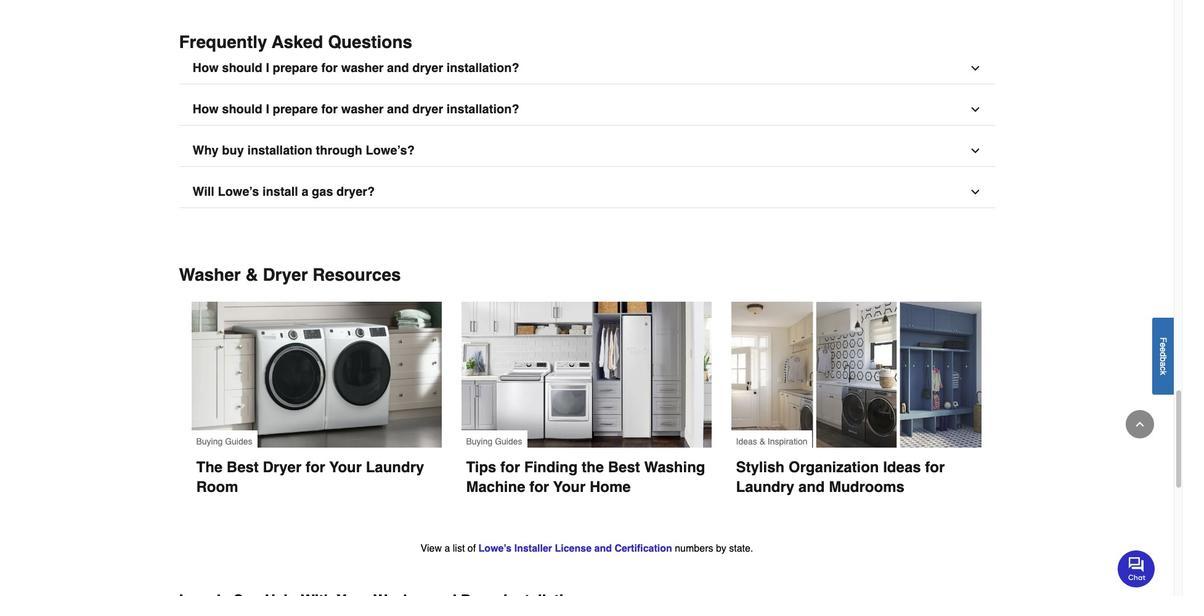 Task type: vqa. For each thing, say whether or not it's contained in the screenshot.
Lowe's? at the left top of the page
yes



Task type: describe. For each thing, give the bounding box(es) containing it.
and inside the stylish organization ideas for laundry and mudrooms
[[799, 479, 825, 496]]

d
[[1159, 352, 1168, 357]]

a cream laundry room, a modern farmhouse laundry room and a blue mudroom with storage lockers. image
[[731, 302, 981, 448]]

installation
[[247, 143, 312, 157]]

washer & dryer resources
[[179, 265, 401, 284]]

2 e from the top
[[1159, 347, 1168, 352]]

washer for first "how should i prepare for washer and dryer installation?" button from the bottom of the page
[[341, 102, 384, 116]]

and up lowe's?
[[387, 102, 409, 116]]

1 vertical spatial a
[[1159, 362, 1168, 367]]

installation? for 2nd chevron down icon from the top
[[447, 102, 519, 116]]

best inside tips for finding the best washing machine for your home
[[608, 459, 640, 476]]

dryer for &
[[263, 265, 308, 284]]

washer
[[179, 265, 241, 284]]

should for 2nd chevron down icon from the top
[[222, 102, 262, 116]]

the
[[196, 459, 223, 476]]

stylish organization ideas for laundry and mudrooms
[[736, 459, 949, 496]]

how should i prepare for washer and dryer installation? for second "how should i prepare for washer and dryer installation?" button from the bottom
[[193, 61, 519, 75]]

through
[[316, 143, 362, 157]]

mudrooms
[[829, 479, 905, 496]]

i for 2nd chevron down icon from the top
[[266, 102, 269, 116]]

how for first "how should i prepare for washer and dryer installation?" button from the bottom of the page
[[193, 102, 219, 116]]

buying for tips
[[466, 437, 493, 446]]

guides for for
[[495, 437, 522, 446]]

why buy installation through lowe's?
[[193, 143, 415, 157]]

frequently asked questions
[[179, 32, 412, 51]]

f e e d b a c k button
[[1152, 318, 1174, 395]]

1 prepare from the top
[[273, 61, 318, 75]]

& for ideas
[[760, 437, 765, 446]]

should for first chevron down icon from the top of the page
[[222, 61, 262, 75]]

your inside the best dryer for your laundry room
[[329, 459, 362, 476]]

guides for best
[[225, 437, 252, 446]]

for inside the stylish organization ideas for laundry and mudrooms
[[925, 459, 945, 476]]

washing
[[644, 459, 705, 476]]

and right license
[[594, 543, 612, 554]]

2 prepare from the top
[[273, 102, 318, 116]]

of
[[468, 543, 476, 554]]

1 chevron down image from the top
[[969, 62, 981, 74]]

how for second "how should i prepare for washer and dryer installation?" button from the bottom
[[193, 61, 219, 75]]

the best dryer for your laundry room
[[196, 459, 428, 496]]

home
[[590, 479, 631, 496]]

a white washer and dryer in a laundry room with white cabinets, wicker baskets, towels and clothes. image
[[461, 302, 711, 448]]

gas
[[312, 185, 333, 199]]

lowe's?
[[366, 143, 415, 157]]

why
[[193, 143, 219, 157]]

will lowe's install a gas dryer?
[[193, 185, 375, 199]]

dryer for second "how should i prepare for washer and dryer installation?" button from the bottom
[[412, 61, 443, 75]]

i for first chevron down icon from the top of the page
[[266, 61, 269, 75]]

tips
[[466, 459, 496, 476]]

ideas inside the stylish organization ideas for laundry and mudrooms
[[883, 459, 921, 476]]

laundry inside the stylish organization ideas for laundry and mudrooms
[[736, 479, 794, 496]]

a white washer and dryer in a laundry room with white cabinetry, walls and shelving. image
[[191, 302, 442, 448]]

best inside the best dryer for your laundry room
[[227, 459, 259, 476]]

install
[[263, 185, 298, 199]]

buying guides for the
[[196, 437, 252, 446]]

chat invite button image
[[1118, 550, 1155, 588]]

2 vertical spatial a
[[445, 543, 450, 554]]

certification
[[615, 543, 672, 554]]

machine
[[466, 479, 525, 496]]

b
[[1159, 357, 1168, 362]]



Task type: locate. For each thing, give the bounding box(es) containing it.
state.
[[729, 543, 753, 554]]

guides
[[225, 437, 252, 446], [495, 437, 522, 446]]

1 horizontal spatial ideas
[[883, 459, 921, 476]]

1 horizontal spatial a
[[445, 543, 450, 554]]

1 vertical spatial dryer
[[263, 459, 301, 476]]

dryer
[[412, 61, 443, 75], [412, 102, 443, 116]]

1 horizontal spatial buying
[[466, 437, 493, 446]]

organization
[[789, 459, 879, 476]]

your inside tips for finding the best washing machine for your home
[[553, 479, 586, 496]]

2 guides from the left
[[495, 437, 522, 446]]

1 how from the top
[[193, 61, 219, 75]]

i
[[266, 61, 269, 75], [266, 102, 269, 116]]

1 horizontal spatial lowe's
[[479, 543, 512, 554]]

k
[[1159, 371, 1168, 375]]

0 horizontal spatial buying guides
[[196, 437, 252, 446]]

1 vertical spatial washer
[[341, 102, 384, 116]]

1 buying guides from the left
[[196, 437, 252, 446]]

1 vertical spatial laundry
[[736, 479, 794, 496]]

0 vertical spatial prepare
[[273, 61, 318, 75]]

1 i from the top
[[266, 61, 269, 75]]

how up why
[[193, 102, 219, 116]]

1 dryer from the top
[[412, 61, 443, 75]]

0 vertical spatial dryer
[[412, 61, 443, 75]]

0 vertical spatial your
[[329, 459, 362, 476]]

buying guides up tips
[[466, 437, 522, 446]]

&
[[246, 265, 258, 284], [760, 437, 765, 446]]

inspiration
[[768, 437, 808, 446]]

1 buying from the left
[[196, 437, 223, 446]]

1 vertical spatial lowe's
[[479, 543, 512, 554]]

2 installation? from the top
[[447, 102, 519, 116]]

your
[[329, 459, 362, 476], [553, 479, 586, 496]]

scroll to top element
[[1126, 410, 1154, 439]]

license
[[555, 543, 592, 554]]

how should i prepare for washer and dryer installation? up through
[[193, 102, 519, 116]]

0 horizontal spatial guides
[[225, 437, 252, 446]]

stylish
[[736, 459, 785, 476]]

& left the inspiration
[[760, 437, 765, 446]]

numbers
[[675, 543, 713, 554]]

1 installation? from the top
[[447, 61, 519, 75]]

buying guides for tips
[[466, 437, 522, 446]]

how should i prepare for washer and dryer installation? down questions
[[193, 61, 519, 75]]

buying guides up the
[[196, 437, 252, 446]]

chevron up image
[[1134, 418, 1146, 431]]

2 chevron down image from the top
[[969, 103, 981, 116]]

how
[[193, 61, 219, 75], [193, 102, 219, 116]]

1 vertical spatial ideas
[[883, 459, 921, 476]]

1 vertical spatial how
[[193, 102, 219, 116]]

prepare
[[273, 61, 318, 75], [273, 102, 318, 116]]

for
[[321, 61, 338, 75], [321, 102, 338, 116], [306, 459, 325, 476], [500, 459, 520, 476], [925, 459, 945, 476], [529, 479, 549, 496]]

tips for finding the best washing machine for your home
[[466, 459, 709, 496]]

1 vertical spatial i
[[266, 102, 269, 116]]

f e e d b a c k
[[1159, 337, 1168, 375]]

installation? for first chevron down icon from the top of the page
[[447, 61, 519, 75]]

ideas up mudrooms
[[883, 459, 921, 476]]

1 vertical spatial installation?
[[447, 102, 519, 116]]

a left gas at the left of page
[[302, 185, 308, 199]]

should up buy
[[222, 102, 262, 116]]

0 vertical spatial washer
[[341, 61, 384, 75]]

0 horizontal spatial &
[[246, 265, 258, 284]]

1 guides from the left
[[225, 437, 252, 446]]

2 dryer from the top
[[412, 102, 443, 116]]

2 best from the left
[[608, 459, 640, 476]]

1 washer from the top
[[341, 61, 384, 75]]

1 horizontal spatial best
[[608, 459, 640, 476]]

0 horizontal spatial a
[[302, 185, 308, 199]]

finding
[[524, 459, 578, 476]]

chevron down image
[[969, 145, 981, 157]]

guides up room
[[225, 437, 252, 446]]

and
[[387, 61, 409, 75], [387, 102, 409, 116], [799, 479, 825, 496], [594, 543, 612, 554]]

0 horizontal spatial lowe's
[[218, 185, 259, 199]]

buying for the
[[196, 437, 223, 446]]

and down questions
[[387, 61, 409, 75]]

0 horizontal spatial ideas
[[736, 437, 757, 446]]

0 vertical spatial installation?
[[447, 61, 519, 75]]

i down frequently asked questions
[[266, 61, 269, 75]]

1 how should i prepare for washer and dryer installation? from the top
[[193, 61, 519, 75]]

for inside the best dryer for your laundry room
[[306, 459, 325, 476]]

2 how from the top
[[193, 102, 219, 116]]

0 horizontal spatial best
[[227, 459, 259, 476]]

0 vertical spatial a
[[302, 185, 308, 199]]

1 how should i prepare for washer and dryer installation? button from the top
[[179, 53, 995, 84]]

2 how should i prepare for washer and dryer installation? button from the top
[[179, 94, 995, 125]]

how down frequently
[[193, 61, 219, 75]]

1 vertical spatial &
[[760, 437, 765, 446]]

0 vertical spatial how
[[193, 61, 219, 75]]

how should i prepare for washer and dryer installation? button
[[179, 53, 995, 84], [179, 94, 995, 125]]

chevron down image
[[969, 62, 981, 74], [969, 103, 981, 116], [969, 186, 981, 198]]

installer
[[514, 543, 552, 554]]

& for washer
[[246, 265, 258, 284]]

buy
[[222, 143, 244, 157]]

1 horizontal spatial laundry
[[736, 479, 794, 496]]

a left list
[[445, 543, 450, 554]]

how should i prepare for washer and dryer installation? for first "how should i prepare for washer and dryer installation?" button from the bottom of the page
[[193, 102, 519, 116]]

1 horizontal spatial &
[[760, 437, 765, 446]]

buying
[[196, 437, 223, 446], [466, 437, 493, 446]]

laundry inside the best dryer for your laundry room
[[366, 459, 424, 476]]

will lowe's install a gas dryer? button
[[179, 177, 995, 208]]

dryer for best
[[263, 459, 301, 476]]

0 vertical spatial &
[[246, 265, 258, 284]]

buying up tips
[[466, 437, 493, 446]]

a
[[302, 185, 308, 199], [1159, 362, 1168, 367], [445, 543, 450, 554]]

dryer?
[[337, 185, 375, 199]]

0 vertical spatial how should i prepare for washer and dryer installation? button
[[179, 53, 995, 84]]

dryer for first "how should i prepare for washer and dryer installation?" button from the bottom of the page
[[412, 102, 443, 116]]

1 horizontal spatial guides
[[495, 437, 522, 446]]

1 horizontal spatial your
[[553, 479, 586, 496]]

should
[[222, 61, 262, 75], [222, 102, 262, 116]]

0 vertical spatial laundry
[[366, 459, 424, 476]]

by
[[716, 543, 726, 554]]

1 best from the left
[[227, 459, 259, 476]]

e up b
[[1159, 347, 1168, 352]]

0 vertical spatial should
[[222, 61, 262, 75]]

0 vertical spatial chevron down image
[[969, 62, 981, 74]]

1 vertical spatial dryer
[[412, 102, 443, 116]]

f
[[1159, 337, 1168, 343]]

best up home at the bottom of page
[[608, 459, 640, 476]]

guides up tips
[[495, 437, 522, 446]]

lowe's right will in the left top of the page
[[218, 185, 259, 199]]

frequently
[[179, 32, 267, 51]]

installation?
[[447, 61, 519, 75], [447, 102, 519, 116]]

0 horizontal spatial buying
[[196, 437, 223, 446]]

2 i from the top
[[266, 102, 269, 116]]

& right washer
[[246, 265, 258, 284]]

washer up through
[[341, 102, 384, 116]]

view
[[421, 543, 442, 554]]

why buy installation through lowe's? button
[[179, 135, 995, 167]]

prepare down frequently asked questions
[[273, 61, 318, 75]]

best
[[227, 459, 259, 476], [608, 459, 640, 476]]

lowe's right of in the left bottom of the page
[[479, 543, 512, 554]]

1 horizontal spatial buying guides
[[466, 437, 522, 446]]

chevron down image inside 'will lowe's install a gas dryer?' button
[[969, 186, 981, 198]]

lowe's
[[218, 185, 259, 199], [479, 543, 512, 554]]

c
[[1159, 367, 1168, 371]]

a up k
[[1159, 362, 1168, 367]]

1 vertical spatial chevron down image
[[969, 103, 981, 116]]

ideas & inspiration
[[736, 437, 808, 446]]

2 buying guides from the left
[[466, 437, 522, 446]]

2 washer from the top
[[341, 102, 384, 116]]

1 vertical spatial how should i prepare for washer and dryer installation?
[[193, 102, 519, 116]]

lowe's inside 'will lowe's install a gas dryer?' button
[[218, 185, 259, 199]]

ideas up stylish
[[736, 437, 757, 446]]

i up installation
[[266, 102, 269, 116]]

0 vertical spatial lowe's
[[218, 185, 259, 199]]

0 vertical spatial dryer
[[263, 265, 308, 284]]

dryer inside the best dryer for your laundry room
[[263, 459, 301, 476]]

0 horizontal spatial your
[[329, 459, 362, 476]]

asked
[[272, 32, 323, 51]]

view a list of lowe's installer license and certification numbers by state.
[[421, 543, 753, 554]]

laundry
[[366, 459, 424, 476], [736, 479, 794, 496]]

e
[[1159, 343, 1168, 347], [1159, 347, 1168, 352]]

1 dryer from the top
[[263, 265, 308, 284]]

list
[[453, 543, 465, 554]]

washer down questions
[[341, 61, 384, 75]]

2 how should i prepare for washer and dryer installation? from the top
[[193, 102, 519, 116]]

resources
[[313, 265, 401, 284]]

1 vertical spatial prepare
[[273, 102, 318, 116]]

questions
[[328, 32, 412, 51]]

room
[[196, 479, 238, 496]]

washer for second "how should i prepare for washer and dryer installation?" button from the bottom
[[341, 61, 384, 75]]

e up d
[[1159, 343, 1168, 347]]

2 should from the top
[[222, 102, 262, 116]]

0 vertical spatial ideas
[[736, 437, 757, 446]]

1 e from the top
[[1159, 343, 1168, 347]]

will
[[193, 185, 214, 199]]

1 should from the top
[[222, 61, 262, 75]]

washer
[[341, 61, 384, 75], [341, 102, 384, 116]]

the
[[582, 459, 604, 476]]

1 vertical spatial should
[[222, 102, 262, 116]]

best up room
[[227, 459, 259, 476]]

buying up the
[[196, 437, 223, 446]]

and down organization
[[799, 479, 825, 496]]

2 vertical spatial chevron down image
[[969, 186, 981, 198]]

2 horizontal spatial a
[[1159, 362, 1168, 367]]

lowe's installer license and certification link
[[479, 543, 672, 554]]

2 buying from the left
[[466, 437, 493, 446]]

3 chevron down image from the top
[[969, 186, 981, 198]]

ideas
[[736, 437, 757, 446], [883, 459, 921, 476]]

0 vertical spatial i
[[266, 61, 269, 75]]

dryer
[[263, 265, 308, 284], [263, 459, 301, 476]]

0 vertical spatial how should i prepare for washer and dryer installation?
[[193, 61, 519, 75]]

prepare up why buy installation through lowe's?
[[273, 102, 318, 116]]

2 dryer from the top
[[263, 459, 301, 476]]

1 vertical spatial how should i prepare for washer and dryer installation? button
[[179, 94, 995, 125]]

should down frequently
[[222, 61, 262, 75]]

0 horizontal spatial laundry
[[366, 459, 424, 476]]

buying guides
[[196, 437, 252, 446], [466, 437, 522, 446]]

how should i prepare for washer and dryer installation?
[[193, 61, 519, 75], [193, 102, 519, 116]]

1 vertical spatial your
[[553, 479, 586, 496]]



